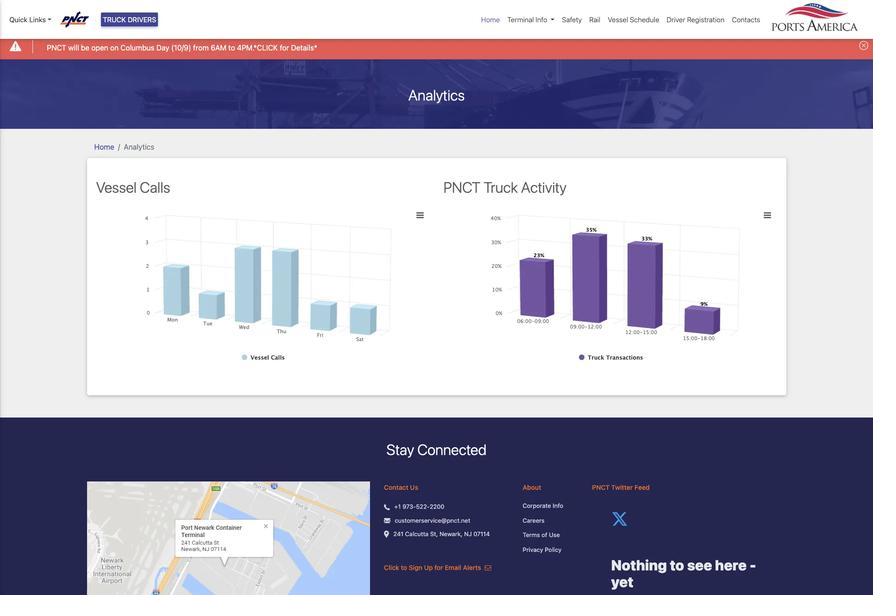 Task type: vqa. For each thing, say whether or not it's contained in the screenshot.
2 to the left
no



Task type: locate. For each thing, give the bounding box(es) containing it.
of
[[542, 531, 548, 539]]

0 vertical spatial info
[[536, 15, 548, 24]]

truck
[[103, 15, 126, 24], [484, 178, 518, 196]]

to left sign
[[401, 564, 407, 572]]

calls
[[140, 178, 170, 196]]

1 horizontal spatial to
[[401, 564, 407, 572]]

corporate info
[[523, 502, 564, 509]]

pnct for pnct truck activity
[[444, 178, 481, 196]]

for right up
[[435, 564, 443, 572]]

1 vertical spatial to
[[401, 564, 407, 572]]

click
[[384, 564, 399, 572]]

rail
[[590, 15, 601, 24]]

info
[[536, 15, 548, 24], [553, 502, 564, 509]]

0 horizontal spatial pnct
[[47, 43, 66, 52]]

1 vertical spatial vessel
[[96, 178, 137, 196]]

1 vertical spatial truck
[[484, 178, 518, 196]]

0 vertical spatial analytics
[[409, 86, 465, 104]]

1 horizontal spatial truck
[[484, 178, 518, 196]]

1 vertical spatial info
[[553, 502, 564, 509]]

1 vertical spatial pnct
[[444, 178, 481, 196]]

0 vertical spatial home link
[[478, 11, 504, 28]]

corporate info link
[[523, 502, 578, 511]]

0 vertical spatial truck
[[103, 15, 126, 24]]

terms of use link
[[523, 531, 578, 540]]

0 horizontal spatial for
[[280, 43, 289, 52]]

1 horizontal spatial pnct
[[444, 178, 481, 196]]

connected
[[418, 441, 487, 458]]

pnct twitter feed
[[592, 484, 650, 491]]

home link
[[478, 11, 504, 28], [94, 143, 114, 151]]

vessel right rail
[[608, 15, 628, 24]]

0 vertical spatial vessel
[[608, 15, 628, 24]]

1 vertical spatial home
[[94, 143, 114, 151]]

terminal info link
[[504, 11, 559, 28]]

pnct will be open on columbus day (10/9) from 6am to 4pm.*click for details* link
[[47, 42, 318, 53]]

for
[[280, 43, 289, 52], [435, 564, 443, 572]]

pnct inside alert
[[47, 43, 66, 52]]

0 horizontal spatial home link
[[94, 143, 114, 151]]

info for terminal info
[[536, 15, 548, 24]]

0 horizontal spatial vessel
[[96, 178, 137, 196]]

driver
[[667, 15, 686, 24]]

privacy policy link
[[523, 545, 578, 554]]

0 horizontal spatial info
[[536, 15, 548, 24]]

customerservice@pnct.net
[[395, 517, 471, 524]]

click to sign up for email alerts link
[[384, 564, 491, 572]]

to right 6am
[[228, 43, 235, 52]]

info right terminal
[[536, 15, 548, 24]]

for left details*
[[280, 43, 289, 52]]

0 vertical spatial pnct
[[47, 43, 66, 52]]

analytics
[[409, 86, 465, 104], [124, 143, 154, 151]]

0 horizontal spatial truck
[[103, 15, 126, 24]]

careers link
[[523, 516, 578, 525]]

email
[[445, 564, 462, 572]]

newark,
[[440, 530, 463, 538]]

0 horizontal spatial analytics
[[124, 143, 154, 151]]

info up careers link in the bottom right of the page
[[553, 502, 564, 509]]

up
[[424, 564, 433, 572]]

to
[[228, 43, 235, 52], [401, 564, 407, 572]]

vessel left calls
[[96, 178, 137, 196]]

vessel schedule
[[608, 15, 660, 24]]

pnct for pnct twitter feed
[[592, 484, 610, 491]]

pnct
[[47, 43, 66, 52], [444, 178, 481, 196], [592, 484, 610, 491]]

+1
[[395, 503, 401, 510]]

2200
[[430, 503, 445, 510]]

policy
[[545, 546, 562, 553]]

quick links
[[9, 15, 46, 24]]

rail link
[[586, 11, 604, 28]]

truck left activity
[[484, 178, 518, 196]]

1 vertical spatial home link
[[94, 143, 114, 151]]

2 horizontal spatial pnct
[[592, 484, 610, 491]]

info for corporate info
[[553, 502, 564, 509]]

home
[[481, 15, 500, 24], [94, 143, 114, 151]]

schedule
[[630, 15, 660, 24]]

careers
[[523, 517, 545, 524]]

close image
[[860, 41, 869, 50]]

0 vertical spatial home
[[481, 15, 500, 24]]

+1 973-522-2200
[[395, 503, 445, 510]]

0 vertical spatial to
[[228, 43, 235, 52]]

1 horizontal spatial vessel
[[608, 15, 628, 24]]

2 vertical spatial pnct
[[592, 484, 610, 491]]

6am
[[211, 43, 227, 52]]

day
[[156, 43, 169, 52]]

truck drivers
[[103, 15, 156, 24]]

truck left drivers
[[103, 15, 126, 24]]

1 horizontal spatial home
[[481, 15, 500, 24]]

vessel
[[608, 15, 628, 24], [96, 178, 137, 196]]

1 horizontal spatial for
[[435, 564, 443, 572]]

quick links link
[[9, 14, 51, 25]]

contact us
[[384, 484, 419, 491]]

1 horizontal spatial info
[[553, 502, 564, 509]]

stay connected
[[387, 441, 487, 458]]

0 horizontal spatial to
[[228, 43, 235, 52]]

vessel inside "link"
[[608, 15, 628, 24]]

pnct will be open on columbus day (10/9) from 6am to 4pm.*click for details*
[[47, 43, 318, 52]]

terminal info
[[508, 15, 548, 24]]

vessel for vessel schedule
[[608, 15, 628, 24]]

feed
[[635, 484, 650, 491]]

(10/9)
[[171, 43, 191, 52]]

0 vertical spatial for
[[280, 43, 289, 52]]

twitter
[[612, 484, 633, 491]]



Task type: describe. For each thing, give the bounding box(es) containing it.
vessel schedule link
[[604, 11, 663, 28]]

522-
[[416, 503, 430, 510]]

alerts
[[463, 564, 481, 572]]

+1 973-522-2200 link
[[395, 503, 445, 512]]

vessel for vessel calls
[[96, 178, 137, 196]]

driver registration
[[667, 15, 725, 24]]

drivers
[[128, 15, 156, 24]]

contacts
[[732, 15, 761, 24]]

calcutta
[[405, 530, 429, 538]]

contact
[[384, 484, 409, 491]]

us
[[410, 484, 419, 491]]

pnct will be open on columbus day (10/9) from 6am to 4pm.*click for details* alert
[[0, 34, 874, 59]]

07114
[[474, 530, 490, 538]]

safety
[[562, 15, 582, 24]]

241 calcutta st, newark, nj 07114 link
[[394, 530, 490, 539]]

1 vertical spatial for
[[435, 564, 443, 572]]

customerservice@pnct.net link
[[395, 516, 471, 525]]

1 horizontal spatial analytics
[[409, 86, 465, 104]]

from
[[193, 43, 209, 52]]

safety link
[[559, 11, 586, 28]]

241
[[394, 530, 404, 538]]

corporate
[[523, 502, 551, 509]]

4pm.*click
[[237, 43, 278, 52]]

will
[[68, 43, 79, 52]]

terms
[[523, 531, 540, 539]]

open
[[91, 43, 108, 52]]

registration
[[687, 15, 725, 24]]

241 calcutta st, newark, nj 07114
[[394, 530, 490, 538]]

st,
[[430, 530, 438, 538]]

about
[[523, 484, 542, 491]]

sign
[[409, 564, 423, 572]]

details*
[[291, 43, 318, 52]]

home inside 'link'
[[481, 15, 500, 24]]

on
[[110, 43, 119, 52]]

be
[[81, 43, 89, 52]]

envelope o image
[[485, 565, 491, 571]]

driver registration link
[[663, 11, 729, 28]]

privacy policy
[[523, 546, 562, 553]]

quick
[[9, 15, 28, 24]]

click to sign up for email alerts
[[384, 564, 483, 572]]

for inside alert
[[280, 43, 289, 52]]

use
[[549, 531, 560, 539]]

links
[[29, 15, 46, 24]]

stay
[[387, 441, 414, 458]]

pnct truck activity
[[444, 178, 567, 196]]

nj
[[464, 530, 472, 538]]

1 horizontal spatial home link
[[478, 11, 504, 28]]

columbus
[[121, 43, 155, 52]]

terms of use
[[523, 531, 560, 539]]

contacts link
[[729, 11, 764, 28]]

vessel calls
[[96, 178, 170, 196]]

activity
[[521, 178, 567, 196]]

privacy
[[523, 546, 543, 553]]

truck drivers link
[[101, 12, 158, 27]]

to inside alert
[[228, 43, 235, 52]]

terminal
[[508, 15, 534, 24]]

1 vertical spatial analytics
[[124, 143, 154, 151]]

0 horizontal spatial home
[[94, 143, 114, 151]]

pnct for pnct will be open on columbus day (10/9) from 6am to 4pm.*click for details*
[[47, 43, 66, 52]]

973-
[[403, 503, 416, 510]]



